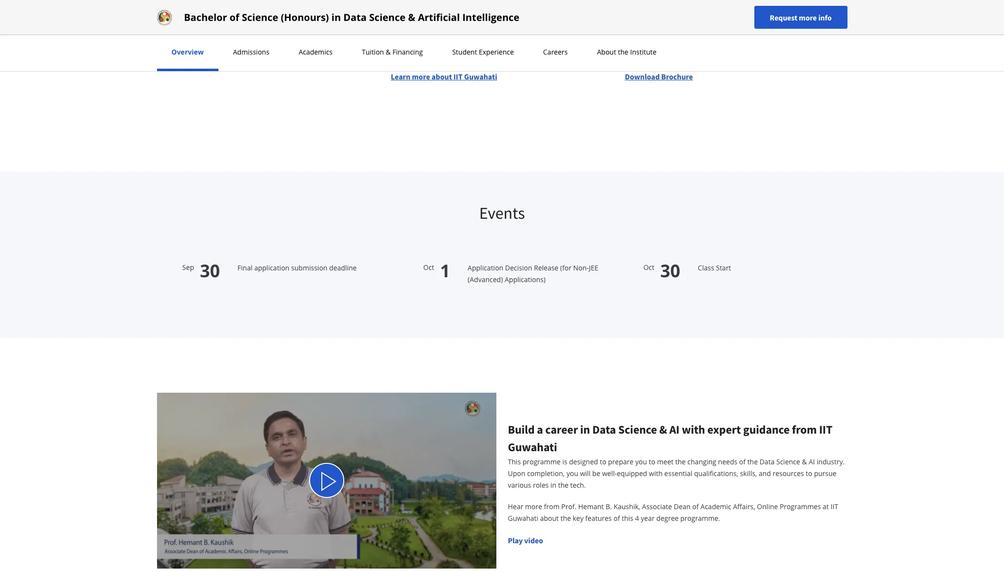 Task type: describe. For each thing, give the bounding box(es) containing it.
data inside this programme is designed to prepare you to meet the changing needs of the data science & ai industry. upon completion, you will be well-equipped with essential qualifications, skills, and resources to pursue various roles in the tech.
[[760, 458, 775, 467]]

careers link
[[540, 47, 571, 57]]

peers.
[[223, 31, 243, 40]]

and right design,
[[489, 54, 502, 64]]

with inside "immerse yourself in an engaging and supportive learning environment, featuring numerous opportunities to interact with faculty, alumni, and peers. enjoy frequent opportunities to connect and learn from the experiences of over 20,000 accomplished alumni."
[[350, 19, 364, 29]]

with inside this programme is designed to prepare you to meet the changing needs of the data science & ai industry. upon completion, you will be well-equipped with essential qualifications, skills, and resources to pursue various roles in the tech.
[[649, 469, 663, 479]]

various
[[508, 481, 531, 490]]

features
[[586, 514, 612, 524]]

a down the "education"
[[451, 31, 455, 40]]

guwahati's
[[625, 42, 661, 52]]

and inside learn more about programme details including industry, job roles, programme design and learning experience. this document has detailed information about everything you'd like to know about iit guwahati's bachelor of science (honours) in data science & artificial intelligence.
[[688, 19, 701, 29]]

overview link
[[169, 47, 207, 57]]

more for learn more about iit guwahati
[[412, 72, 430, 81]]

science inside build a career in data science & ai with expert guidance from iit guwahati
[[618, 423, 657, 438]]

of inside this programme is designed to prepare you to meet the changing needs of the data science & ai industry. upon completion, you will be well-equipped with essential qualifications, skills, and resources to pursue various roles in the tech.
[[739, 458, 746, 467]]

to left the pursue
[[806, 469, 813, 479]]

iit inside build a career in data science & ai with expert guidance from iit guwahati
[[819, 423, 833, 438]]

doctoral
[[504, 42, 531, 52]]

alumni,
[[182, 31, 207, 40]]

intelligence
[[463, 10, 520, 24]]

1 horizontal spatial programme
[[625, 19, 664, 29]]

events
[[479, 203, 525, 223]]

submission
[[291, 263, 328, 273]]

yourself
[[187, 7, 213, 17]]

0 horizontal spatial you
[[567, 469, 578, 479]]

like
[[771, 31, 782, 40]]

you'd
[[751, 31, 769, 40]]

ai inside build a career in data science & ai with expert guidance from iit guwahati
[[670, 423, 680, 438]]

student
[[452, 47, 477, 57]]

this inside this programme is designed to prepare you to meet the changing needs of the data science & ai industry. upon completion, you will be well-equipped with essential qualifications, skills, and resources to pursue various roles in the tech.
[[508, 458, 521, 467]]

a inside build a career in data science & ai with expert guidance from iit guwahati
[[537, 423, 543, 438]]

campus
[[481, 31, 507, 40]]

learn more about programme details including industry, job roles, programme design and learning experience. this document has detailed information about everything you'd like to know about iit guwahati's bachelor of science (honours) in data science & artificial intelligence.
[[625, 7, 847, 64]]

deadline
[[329, 263, 357, 273]]

iit inside iit guwahati is a premier technical institution in india, renowned for its excellence in education and research. with state-of-the-art infrastructure and a vibrant campus life, it offers a diverse range of undergraduate, postgraduate, and doctoral programs in engineering, sciences, design, and humanities.
[[391, 7, 399, 17]]

its
[[391, 19, 399, 29]]

(honours) inside learn more about programme details including industry, job roles, programme design and learning experience. this document has detailed information about everything you'd like to know about iit guwahati's bachelor of science (honours) in data science & artificial intelligence.
[[728, 42, 761, 52]]

guwahati inside hear more from prof. hemant b. kaushik, associate dean of academic affairs, online programmes at iit guwahati about the key features of this 4 year degree programme.
[[508, 514, 538, 524]]

iit inside hear more from prof. hemant b. kaushik, associate dean of academic affairs, online programmes at iit guwahati about the key features of this 4 year degree programme.
[[831, 503, 839, 512]]

0 vertical spatial opportunities
[[268, 19, 313, 29]]

0 horizontal spatial artificial
[[418, 10, 460, 24]]

request more info
[[770, 12, 832, 22]]

academic
[[701, 503, 732, 512]]

more for learn more about programme details including industry, job roles, programme design and learning experience. this document has detailed information about everything you'd like to know about iit guwahati's bachelor of science (honours) in data science & artificial intelligence.
[[645, 7, 662, 17]]

to up well- at the right of the page
[[600, 458, 607, 467]]

equipped
[[617, 469, 647, 479]]

tuition
[[362, 47, 384, 57]]

the right about
[[618, 47, 629, 57]]

a down state-
[[548, 31, 552, 40]]

hear more from prof. hemant b. kaushik, associate dean of academic affairs, online programmes at iit guwahati about the key features of this 4 year degree programme.
[[508, 503, 839, 524]]

is for guwahati
[[434, 7, 439, 17]]

data inside learn more about programme details including industry, job roles, programme design and learning experience. this document has detailed information about everything you'd like to know about iit guwahati's bachelor of science (honours) in data science & artificial intelligence.
[[770, 42, 785, 52]]

renowned
[[568, 7, 601, 17]]

undergraduate,
[[391, 42, 441, 52]]

institution
[[505, 7, 538, 17]]

education
[[443, 19, 476, 29]]

infrastructure
[[391, 31, 436, 40]]

engineering,
[[391, 54, 432, 64]]

iit down sciences,
[[454, 72, 463, 81]]

(for
[[560, 263, 572, 273]]

to down interact
[[340, 31, 347, 40]]

technical
[[473, 7, 503, 17]]

and down faculty,
[[157, 42, 169, 52]]

job
[[810, 7, 821, 17]]

start
[[716, 263, 731, 273]]

from inside hear more from prof. hemant b. kaushik, associate dean of academic affairs, online programmes at iit guwahati about the key features of this 4 year degree programme.
[[544, 503, 560, 512]]

tuition & financing
[[362, 47, 423, 57]]

information
[[653, 31, 692, 40]]

skills,
[[740, 469, 757, 479]]

& right tuition
[[386, 47, 391, 57]]

tech.
[[571, 481, 586, 490]]

and right engaging
[[264, 7, 276, 17]]

pursue
[[814, 469, 837, 479]]

academics
[[299, 47, 333, 57]]

this inside learn more about programme details including industry, job roles, programme design and learning experience. this document has detailed information about everything you'd like to know about iit guwahati's bachelor of science (honours) in data science & artificial intelligence.
[[770, 19, 783, 29]]

roles
[[533, 481, 549, 490]]

state-
[[540, 19, 558, 29]]

academics link
[[296, 47, 336, 57]]

in up state-
[[540, 7, 546, 17]]

about inside hear more from prof. hemant b. kaushik, associate dean of academic affairs, online programmes at iit guwahati about the key features of this 4 year degree programme.
[[540, 514, 559, 524]]

and down the "education"
[[437, 31, 450, 40]]

application decision release (for non-jee (advanced) applications)
[[468, 263, 599, 284]]

it
[[522, 31, 527, 40]]

institute
[[630, 47, 657, 57]]

science down everything
[[702, 42, 727, 52]]

more for hear more from prof. hemant b. kaushik, associate dean of academic affairs, online programmes at iit guwahati about the key features of this 4 year degree programme.
[[525, 503, 542, 512]]

in down diverse
[[566, 42, 572, 52]]

roles,
[[822, 7, 840, 17]]

from inside build a career in data science & ai with expert guidance from iit guwahati
[[792, 423, 817, 438]]

affairs,
[[733, 503, 756, 512]]

iit inside learn more about programme details including industry, job roles, programme design and learning experience. this document has detailed information about everything you'd like to know about iit guwahati's bachelor of science (honours) in data science & artificial intelligence.
[[833, 31, 841, 40]]

learn more about iit guwahati
[[391, 72, 497, 81]]

the up essential
[[676, 458, 686, 467]]

the-
[[567, 19, 580, 29]]

accomplished
[[306, 42, 351, 52]]

oct for 1
[[423, 263, 434, 272]]

in inside learn more about programme details including industry, job roles, programme design and learning experience. this document has detailed information about everything you'd like to know about iit guwahati's bachelor of science (honours) in data science & artificial intelligence.
[[763, 42, 769, 52]]

admissions
[[233, 47, 269, 57]]

of inside learn more about programme details including industry, job roles, programme design and learning experience. this document has detailed information about everything you'd like to know about iit guwahati's bachelor of science (honours) in data science & artificial intelligence.
[[694, 42, 700, 52]]

alumni.
[[353, 42, 378, 52]]

degree
[[657, 514, 679, 524]]

immerse yourself in an engaging and supportive learning environment, featuring numerous opportunities to interact with faculty, alumni, and peers. enjoy frequent opportunities to connect and learn from the experiences of over 20,000 accomplished alumni.
[[157, 7, 378, 52]]

frequent
[[264, 31, 292, 40]]

experience
[[248, 60, 285, 70]]

qualifications,
[[694, 469, 739, 479]]

industry,
[[780, 7, 809, 17]]

everything
[[715, 31, 750, 40]]

the left tech.
[[558, 481, 569, 490]]

more for learn more about student experience
[[178, 60, 196, 70]]

sep
[[182, 263, 194, 272]]

1 vertical spatial opportunities
[[294, 31, 338, 40]]

oct for 30
[[644, 263, 655, 272]]

about the institute link
[[594, 47, 660, 57]]

a left premier
[[440, 7, 444, 17]]

and down featuring
[[209, 31, 221, 40]]

1 horizontal spatial you
[[636, 458, 647, 467]]

this programme is designed to prepare you to meet the changing needs of the data science & ai industry. upon completion, you will be well-equipped with essential qualifications, skills, and resources to pursue various roles in the tech.
[[508, 458, 845, 490]]

the inside hear more from prof. hemant b. kaushik, associate dean of academic affairs, online programmes at iit guwahati about the key features of this 4 year degree programme.
[[561, 514, 571, 524]]

needs
[[718, 458, 738, 467]]

learn for learn more about programme details including industry, job roles, programme design and learning experience. this document has detailed information about everything you'd like to know about iit guwahati's bachelor of science (honours) in data science & artificial intelligence.
[[625, 7, 644, 17]]

in inside "immerse yourself in an engaging and supportive learning environment, featuring numerous opportunities to interact with faculty, alumni, and peers. enjoy frequent opportunities to connect and learn from the experiences of over 20,000 accomplished alumni."
[[215, 7, 221, 17]]

learning inside learn more about programme details including industry, job roles, programme design and learning experience. this document has detailed information about everything you'd like to know about iit guwahati's bachelor of science (honours) in data science & artificial intelligence.
[[702, 19, 729, 29]]

postgraduate,
[[443, 42, 488, 52]]

video
[[524, 536, 543, 546]]

build a career in data science & ai with expert guidance from iit guwahati image
[[157, 393, 496, 569]]

learn for learn more about iit guwahati
[[391, 72, 411, 81]]

and down technical
[[478, 19, 490, 29]]

of-
[[558, 19, 567, 29]]

learning inside "immerse yourself in an engaging and supportive learning environment, featuring numerous opportunities to interact with faculty, alumni, and peers. enjoy frequent opportunities to connect and learn from the experiences of over 20,000 accomplished alumni."
[[315, 7, 341, 17]]

details
[[725, 7, 746, 17]]

guwahati down design,
[[464, 72, 497, 81]]

science inside this programme is designed to prepare you to meet the changing needs of the data science & ai industry. upon completion, you will be well-equipped with essential qualifications, skills, and resources to pursue various roles in the tech.
[[777, 458, 800, 467]]

science up infrastructure
[[369, 10, 406, 24]]

over
[[267, 42, 281, 52]]

science up enjoy
[[242, 10, 278, 24]]

careers
[[543, 47, 568, 57]]



Task type: vqa. For each thing, say whether or not it's contained in the screenshot.


Task type: locate. For each thing, give the bounding box(es) containing it.
learning up interact
[[315, 7, 341, 17]]

1 horizontal spatial with
[[649, 469, 663, 479]]

in up the accomplished
[[332, 10, 341, 24]]

iit down "roles,"
[[833, 31, 841, 40]]

& inside this programme is designed to prepare you to meet the changing needs of the data science & ai industry. upon completion, you will be well-equipped with essential qualifications, skills, and resources to pursue various roles in the tech.
[[802, 458, 807, 467]]

1 30 from the left
[[200, 259, 220, 283]]

0 vertical spatial programme
[[685, 7, 723, 17]]

more inside hear more from prof. hemant b. kaushik, associate dean of academic affairs, online programmes at iit guwahati about the key features of this 4 year degree programme.
[[525, 503, 542, 512]]

associate
[[642, 503, 672, 512]]

this
[[622, 514, 634, 524]]

to left interact
[[315, 19, 321, 29]]

1
[[440, 259, 450, 283]]

opportunities up academics
[[294, 31, 338, 40]]

from left prof.
[[544, 503, 560, 512]]

data down like
[[770, 42, 785, 52]]

about up the design
[[664, 7, 683, 17]]

excellence
[[400, 19, 434, 29]]

learn down engineering,
[[391, 72, 411, 81]]

in right roles
[[551, 481, 557, 490]]

30 right sep
[[200, 259, 220, 283]]

0 vertical spatial you
[[636, 458, 647, 467]]

more inside button
[[799, 12, 817, 22]]

0 horizontal spatial bachelor
[[184, 10, 227, 24]]

about up video
[[540, 514, 559, 524]]

at
[[823, 503, 829, 512]]

to right like
[[784, 31, 791, 40]]

science down know
[[787, 42, 812, 52]]

has
[[820, 19, 832, 29]]

student experience link
[[449, 47, 517, 57]]

data up connect
[[344, 10, 367, 24]]

in right career
[[580, 423, 590, 438]]

in inside build a career in data science & ai with expert guidance from iit guwahati
[[580, 423, 590, 438]]

2 horizontal spatial from
[[792, 423, 817, 438]]

bachelor up alumni,
[[184, 10, 227, 24]]

with left expert
[[682, 423, 705, 438]]

0 horizontal spatial learning
[[315, 7, 341, 17]]

resources
[[773, 469, 804, 479]]

student experience
[[452, 47, 514, 57]]

life,
[[509, 31, 521, 40]]

1 horizontal spatial ai
[[809, 458, 815, 467]]

2 oct from the left
[[644, 263, 655, 272]]

in inside this programme is designed to prepare you to meet the changing needs of the data science & ai industry. upon completion, you will be well-equipped with essential qualifications, skills, and resources to pursue various roles in the tech.
[[551, 481, 557, 490]]

0 horizontal spatial oct
[[423, 263, 434, 272]]

completion,
[[527, 469, 565, 479]]

& up meet
[[660, 423, 667, 438]]

hemant
[[578, 503, 604, 512]]

the up skills,
[[748, 458, 758, 467]]

the down prof.
[[561, 514, 571, 524]]

0 horizontal spatial is
[[434, 7, 439, 17]]

programme inside this programme is designed to prepare you to meet the changing needs of the data science & ai industry. upon completion, you will be well-equipped with essential qualifications, skills, and resources to pursue various roles in the tech.
[[523, 458, 561, 467]]

guwahati down hear
[[508, 514, 538, 524]]

design,
[[464, 54, 488, 64]]

financing
[[393, 47, 423, 57]]

india,
[[548, 7, 566, 17]]

20,000
[[283, 42, 304, 52]]

this
[[770, 19, 783, 29], [508, 458, 521, 467]]

1 vertical spatial programme
[[625, 19, 664, 29]]

with up connect
[[350, 19, 364, 29]]

1 vertical spatial learn
[[157, 60, 176, 70]]

science up the prepare
[[618, 423, 657, 438]]

programme.
[[681, 514, 720, 524]]

brochure
[[662, 72, 693, 81]]

is inside iit guwahati is a premier technical institution in india, renowned for its excellence in education and research. with state-of-the-art infrastructure and a vibrant campus life, it offers a diverse range of undergraduate, postgraduate, and doctoral programs in engineering, sciences, design, and humanities.
[[434, 7, 439, 17]]

opportunities down "supportive"
[[268, 19, 313, 29]]

ai inside this programme is designed to prepare you to meet the changing needs of the data science & ai industry. upon completion, you will be well-equipped with essential qualifications, skills, and resources to pursue various roles in the tech.
[[809, 458, 815, 467]]

1 vertical spatial from
[[792, 423, 817, 438]]

1 vertical spatial with
[[682, 423, 705, 438]]

0 vertical spatial bachelor
[[184, 10, 227, 24]]

2 horizontal spatial learn
[[625, 7, 644, 17]]

learn up detailed
[[625, 7, 644, 17]]

download brochure
[[625, 72, 693, 81]]

0 vertical spatial learning
[[315, 7, 341, 17]]

1 horizontal spatial 30
[[661, 259, 681, 283]]

guwahati up excellence
[[401, 7, 432, 17]]

dean
[[674, 503, 691, 512]]

bachelor inside learn more about programme details including industry, job roles, programme design and learning experience. this document has detailed information about everything you'd like to know about iit guwahati's bachelor of science (honours) in data science & artificial intelligence.
[[663, 42, 692, 52]]

the up learn more about student experience
[[206, 42, 217, 52]]

and right skills,
[[759, 469, 771, 479]]

from down alumni,
[[189, 42, 205, 52]]

of inside "immerse yourself in an engaging and supportive learning environment, featuring numerous opportunities to interact with faculty, alumni, and peers. enjoy frequent opportunities to connect and learn from the experiences of over 20,000 accomplished alumni."
[[259, 42, 266, 52]]

1 horizontal spatial (honours)
[[728, 42, 761, 52]]

learning
[[315, 7, 341, 17], [702, 19, 729, 29]]

sciences,
[[433, 54, 463, 64]]

in left the "education"
[[436, 19, 442, 29]]

0 vertical spatial ai
[[670, 423, 680, 438]]

engaging
[[232, 7, 262, 17]]

0 vertical spatial this
[[770, 19, 783, 29]]

to left meet
[[649, 458, 656, 467]]

key
[[573, 514, 584, 524]]

more inside learn more about programme details including industry, job roles, programme design and learning experience. this document has detailed information about everything you'd like to know about iit guwahati's bachelor of science (honours) in data science & artificial intelligence.
[[645, 7, 662, 17]]

2 vertical spatial learn
[[391, 72, 411, 81]]

(honours)
[[281, 10, 329, 24], [728, 42, 761, 52]]

1 horizontal spatial artificial
[[820, 42, 847, 52]]

learning up everything
[[702, 19, 729, 29]]

industry.
[[817, 458, 845, 467]]

0 horizontal spatial programme
[[523, 458, 561, 467]]

0 horizontal spatial learn
[[157, 60, 176, 70]]

ai up the pursue
[[809, 458, 815, 467]]

more
[[645, 7, 662, 17], [799, 12, 817, 22], [178, 60, 196, 70], [412, 72, 430, 81], [525, 503, 542, 512]]

this up like
[[770, 19, 783, 29]]

1 horizontal spatial oct
[[644, 263, 655, 272]]

programme up the design
[[685, 7, 723, 17]]

prepare
[[608, 458, 634, 467]]

1 vertical spatial is
[[563, 458, 568, 467]]

premier
[[446, 7, 472, 17]]

0 horizontal spatial from
[[189, 42, 205, 52]]

experience
[[479, 47, 514, 57]]

immerse
[[157, 7, 186, 17]]

you up equipped
[[636, 458, 647, 467]]

experiences
[[219, 42, 257, 52]]

class
[[698, 263, 715, 273]]

including
[[748, 7, 778, 17]]

guwahati down build
[[508, 440, 557, 455]]

tuition & financing link
[[359, 47, 426, 57]]

0 horizontal spatial this
[[508, 458, 521, 467]]

iit right the at
[[831, 503, 839, 512]]

2 vertical spatial from
[[544, 503, 560, 512]]

data inside build a career in data science & ai with expert guidance from iit guwahati
[[593, 423, 616, 438]]

1 vertical spatial artificial
[[820, 42, 847, 52]]

you left will
[[567, 469, 578, 479]]

student
[[220, 60, 246, 70]]

a right build
[[537, 423, 543, 438]]

1 horizontal spatial learning
[[702, 19, 729, 29]]

more for request more info
[[799, 12, 817, 22]]

iit guwahati is a premier technical institution in india, renowned for its excellence in education and research. with state-of-the-art infrastructure and a vibrant campus life, it offers a diverse range of undergraduate, postgraduate, and doctoral programs in engineering, sciences, design, and humanities.
[[391, 7, 611, 64]]

this up upon
[[508, 458, 521, 467]]

info
[[819, 12, 832, 22]]

learn more about student experience
[[157, 60, 285, 70]]

about down has
[[812, 31, 831, 40]]

supportive
[[278, 7, 313, 17]]

from inside "immerse yourself in an engaging and supportive learning environment, featuring numerous opportunities to interact with faculty, alumni, and peers. enjoy frequent opportunities to connect and learn from the experiences of over 20,000 accomplished alumni."
[[189, 42, 205, 52]]

indian institute of technology guwahati image
[[157, 10, 172, 25]]

1 horizontal spatial is
[[563, 458, 568, 467]]

1 vertical spatial learning
[[702, 19, 729, 29]]

programme up completion, on the right of the page
[[523, 458, 561, 467]]

diverse
[[554, 31, 577, 40]]

1 oct from the left
[[423, 263, 434, 272]]

learn down learn
[[157, 60, 176, 70]]

artificial down has
[[820, 42, 847, 52]]

iit up its
[[391, 7, 399, 17]]

about down sciences,
[[432, 72, 452, 81]]

and right the design
[[688, 19, 701, 29]]

30 for oct
[[661, 259, 681, 283]]

application
[[468, 263, 504, 273]]

1 horizontal spatial bachelor
[[663, 42, 692, 52]]

& inside build a career in data science & ai with expert guidance from iit guwahati
[[660, 423, 667, 438]]

1 vertical spatial this
[[508, 458, 521, 467]]

learn more about student experience link
[[157, 60, 285, 70]]

learn for learn more about student experience
[[157, 60, 176, 70]]

learn
[[625, 7, 644, 17], [157, 60, 176, 70], [391, 72, 411, 81]]

admissions link
[[230, 47, 272, 57]]

& inside learn more about programme details including industry, job roles, programme design and learning experience. this document has detailed information about everything you'd like to know about iit guwahati's bachelor of science (honours) in data science & artificial intelligence.
[[814, 42, 818, 52]]

programme up detailed
[[625, 19, 664, 29]]

and down campus
[[490, 42, 503, 52]]

the inside "immerse yourself in an engaging and supportive learning environment, featuring numerous opportunities to interact with faculty, alumni, and peers. enjoy frequent opportunities to connect and learn from the experiences of over 20,000 accomplished alumni."
[[206, 42, 217, 52]]

2 horizontal spatial programme
[[685, 7, 723, 17]]

is up excellence
[[434, 7, 439, 17]]

in down you'd
[[763, 42, 769, 52]]

& down document
[[814, 42, 818, 52]]

an
[[223, 7, 231, 17]]

humanities.
[[503, 54, 542, 64]]

build a career in data science & ai with expert guidance from iit guwahati
[[508, 423, 833, 455]]

know
[[792, 31, 810, 40]]

30 left class
[[661, 259, 681, 283]]

and
[[264, 7, 276, 17], [478, 19, 490, 29], [688, 19, 701, 29], [209, 31, 221, 40], [437, 31, 450, 40], [157, 42, 169, 52], [490, 42, 503, 52], [489, 54, 502, 64], [759, 469, 771, 479]]

0 vertical spatial artificial
[[418, 10, 460, 24]]

is inside this programme is designed to prepare you to meet the changing needs of the data science & ai industry. upon completion, you will be well-equipped with essential qualifications, skills, and resources to pursue various roles in the tech.
[[563, 458, 568, 467]]

play video button
[[508, 535, 543, 547]]

bachelor of science (honours) in data science & artificial intelligence
[[184, 10, 520, 24]]

prof.
[[562, 503, 577, 512]]

detailed
[[625, 31, 652, 40]]

artificial inside learn more about programme details including industry, job roles, programme design and learning experience. this document has detailed information about everything you'd like to know about iit guwahati's bachelor of science (honours) in data science & artificial intelligence.
[[820, 42, 847, 52]]

enjoy
[[244, 31, 262, 40]]

ai up meet
[[670, 423, 680, 438]]

with inside build a career in data science & ai with expert guidance from iit guwahati
[[682, 423, 705, 438]]

in left an
[[215, 7, 221, 17]]

1 vertical spatial you
[[567, 469, 578, 479]]

about down "overview"
[[198, 60, 218, 70]]

from right guidance at the bottom right
[[792, 423, 817, 438]]

with
[[523, 19, 538, 29]]

final application submission deadline
[[238, 263, 357, 273]]

numerous
[[234, 19, 267, 29]]

2 30 from the left
[[661, 259, 681, 283]]

1 horizontal spatial this
[[770, 19, 783, 29]]

0 vertical spatial learn
[[625, 7, 644, 17]]

2 horizontal spatial with
[[682, 423, 705, 438]]

guwahati inside iit guwahati is a premier technical institution in india, renowned for its excellence in education and research. with state-of-the-art infrastructure and a vibrant campus life, it offers a diverse range of undergraduate, postgraduate, and doctoral programs in engineering, sciences, design, and humanities.
[[401, 7, 432, 17]]

30 for sep
[[200, 259, 220, 283]]

video presentation, build a career in data science & ai with expert guidance from iit guwahati image
[[319, 472, 338, 492]]

career
[[546, 423, 578, 438]]

1 vertical spatial bachelor
[[663, 42, 692, 52]]

0 horizontal spatial ai
[[670, 423, 680, 438]]

data up "resources"
[[760, 458, 775, 467]]

programme
[[685, 7, 723, 17], [625, 19, 664, 29], [523, 458, 561, 467]]

download
[[625, 72, 660, 81]]

class start
[[698, 263, 731, 273]]

of
[[230, 10, 239, 24], [599, 31, 606, 40], [259, 42, 266, 52], [694, 42, 700, 52], [739, 458, 746, 467], [693, 503, 699, 512], [614, 514, 620, 524]]

data up the prepare
[[593, 423, 616, 438]]

research.
[[492, 19, 522, 29]]

1 horizontal spatial learn
[[391, 72, 411, 81]]

connect
[[348, 31, 374, 40]]

learn inside learn more about programme details including industry, job roles, programme design and learning experience. this document has detailed information about everything you'd like to know about iit guwahati's bachelor of science (honours) in data science & artificial intelligence.
[[625, 7, 644, 17]]

1 vertical spatial ai
[[809, 458, 815, 467]]

0 vertical spatial is
[[434, 7, 439, 17]]

and inside this programme is designed to prepare you to meet the changing needs of the data science & ai industry. upon completion, you will be well-equipped with essential qualifications, skills, and resources to pursue various roles in the tech.
[[759, 469, 771, 479]]

0 horizontal spatial (honours)
[[281, 10, 329, 24]]

guwahati inside build a career in data science & ai with expert guidance from iit guwahati
[[508, 440, 557, 455]]

0 vertical spatial from
[[189, 42, 205, 52]]

&
[[408, 10, 416, 24], [814, 42, 818, 52], [386, 47, 391, 57], [660, 423, 667, 438], [802, 458, 807, 467]]

artificial up infrastructure
[[418, 10, 460, 24]]

0 vertical spatial with
[[350, 19, 364, 29]]

to inside learn more about programme details including industry, job roles, programme design and learning experience. this document has detailed information about everything you'd like to know about iit guwahati's bachelor of science (honours) in data science & artificial intelligence.
[[784, 31, 791, 40]]

2 vertical spatial with
[[649, 469, 663, 479]]

play video
[[508, 536, 543, 546]]

about left everything
[[694, 31, 713, 40]]

experience.
[[731, 19, 768, 29]]

is left designed
[[563, 458, 568, 467]]

0 vertical spatial (honours)
[[281, 10, 329, 24]]

build
[[508, 423, 535, 438]]

& up "resources"
[[802, 458, 807, 467]]

1 horizontal spatial from
[[544, 503, 560, 512]]

& right its
[[408, 10, 416, 24]]

of inside iit guwahati is a premier technical institution in india, renowned for its excellence in education and research. with state-of-the-art infrastructure and a vibrant campus life, it offers a diverse range of undergraduate, postgraduate, and doctoral programs in engineering, sciences, design, and humanities.
[[599, 31, 606, 40]]

with down meet
[[649, 469, 663, 479]]

2 vertical spatial programme
[[523, 458, 561, 467]]

(honours) down everything
[[728, 42, 761, 52]]

bachelor down information
[[663, 42, 692, 52]]

0 horizontal spatial with
[[350, 19, 364, 29]]

is for programme
[[563, 458, 568, 467]]

(honours) up 20,000
[[281, 10, 329, 24]]

overview
[[171, 47, 204, 57]]

programs
[[533, 42, 564, 52]]

0 horizontal spatial 30
[[200, 259, 220, 283]]

science up "resources"
[[777, 458, 800, 467]]

guwahati
[[401, 7, 432, 17], [464, 72, 497, 81], [508, 440, 557, 455], [508, 514, 538, 524]]

iit up industry.
[[819, 423, 833, 438]]

1 vertical spatial (honours)
[[728, 42, 761, 52]]



